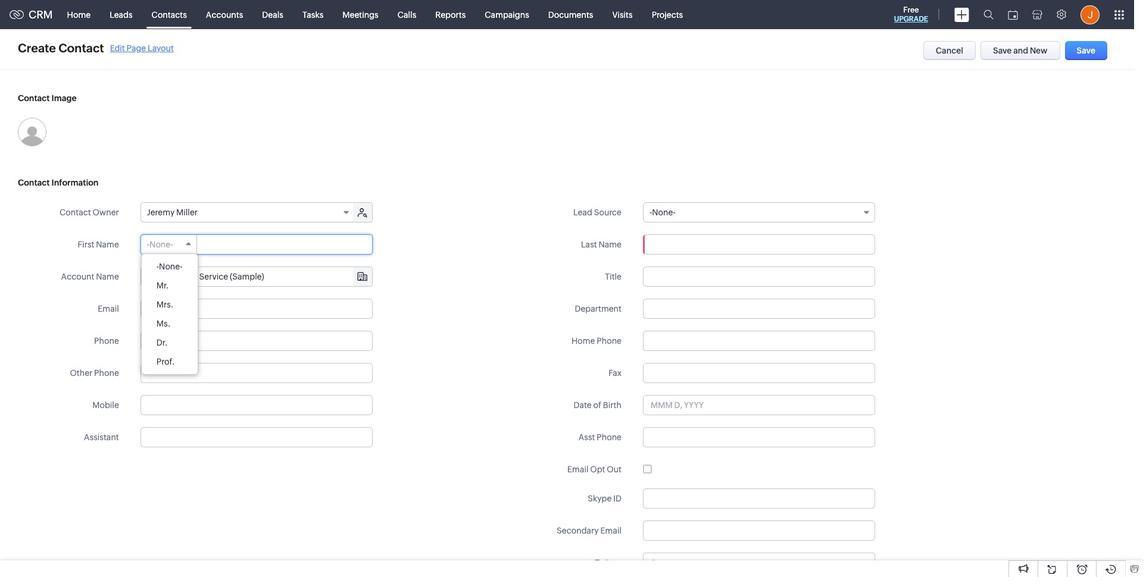 Task type: describe. For each thing, give the bounding box(es) containing it.
mr. option
[[142, 276, 198, 296]]

- inside option
[[157, 262, 159, 272]]

and
[[1014, 46, 1029, 55]]

calls
[[398, 10, 417, 19]]

deals link
[[253, 0, 293, 29]]

meetings link
[[333, 0, 388, 29]]

home phone
[[572, 337, 622, 346]]

contact down home link
[[59, 41, 104, 55]]

home link
[[58, 0, 100, 29]]

asst
[[579, 433, 595, 443]]

lead source
[[574, 208, 622, 217]]

profile image
[[1081, 5, 1100, 24]]

edit
[[110, 43, 125, 53]]

date
[[574, 401, 592, 410]]

1 vertical spatial none-
[[150, 240, 173, 250]]

meetings
[[343, 10, 379, 19]]

contact for contact information
[[18, 178, 50, 188]]

source
[[594, 208, 622, 217]]

-none- option
[[142, 257, 198, 276]]

prof.
[[157, 357, 175, 367]]

free upgrade
[[895, 5, 929, 23]]

name for last name
[[599, 240, 622, 250]]

title
[[606, 272, 622, 282]]

create menu image
[[955, 7, 970, 22]]

mobile
[[92, 401, 119, 410]]

create contact edit page layout
[[18, 41, 174, 55]]

contacts
[[152, 10, 187, 19]]

free
[[904, 5, 920, 14]]

last name
[[581, 240, 622, 250]]

page
[[127, 43, 146, 53]]

save for save and new
[[994, 46, 1012, 55]]

email for email
[[98, 304, 119, 314]]

jeremy miller
[[147, 208, 198, 217]]

last
[[581, 240, 597, 250]]

other
[[70, 369, 92, 378]]

cancel button
[[924, 41, 976, 60]]

mrs. option
[[142, 296, 198, 315]]

campaigns link
[[476, 0, 539, 29]]

phone up other phone
[[94, 337, 119, 346]]

layout
[[148, 43, 174, 53]]

phone for asst phone
[[597, 433, 622, 443]]

secondary
[[557, 527, 599, 536]]

crm link
[[10, 8, 53, 21]]

name for first name
[[96, 240, 119, 250]]

edit page layout link
[[110, 43, 174, 53]]

- for the leftmost -none- field
[[147, 240, 150, 250]]

MMM D, YYYY text field
[[643, 396, 876, 416]]

reports link
[[426, 0, 476, 29]]

skype id
[[588, 494, 622, 504]]

image
[[52, 94, 77, 103]]

create
[[18, 41, 56, 55]]

search image
[[984, 10, 994, 20]]

-none- for the leftmost -none- field
[[147, 240, 173, 250]]

documents
[[549, 10, 594, 19]]

contact information
[[18, 178, 99, 188]]

- for the rightmost -none- field
[[650, 208, 653, 217]]

date of birth
[[574, 401, 622, 410]]

projects link
[[643, 0, 693, 29]]

tasks
[[303, 10, 324, 19]]

ms. option
[[142, 315, 198, 334]]

save for save
[[1078, 46, 1096, 55]]

cancel
[[936, 46, 964, 55]]

email for email opt out
[[568, 465, 589, 475]]

owner
[[93, 208, 119, 217]]

ms.
[[157, 319, 171, 329]]

of
[[594, 401, 602, 410]]

assistant
[[84, 433, 119, 443]]

upgrade
[[895, 15, 929, 23]]

reports
[[436, 10, 466, 19]]

create menu element
[[948, 0, 977, 29]]

phone for home phone
[[597, 337, 622, 346]]

-none- inside option
[[157, 262, 183, 272]]

id
[[614, 494, 622, 504]]

profile element
[[1074, 0, 1108, 29]]

0 horizontal spatial -none- field
[[141, 235, 197, 254]]

visits
[[613, 10, 633, 19]]

search element
[[977, 0, 1001, 29]]

contact owner
[[60, 208, 119, 217]]

secondary email
[[557, 527, 622, 536]]

deals
[[262, 10, 284, 19]]



Task type: vqa. For each thing, say whether or not it's contained in the screenshot.
Projects "link"
yes



Task type: locate. For each thing, give the bounding box(es) containing it.
accounts link
[[197, 0, 253, 29]]

name for account name
[[96, 272, 119, 282]]

first
[[78, 240, 94, 250]]

new
[[1031, 46, 1048, 55]]

opt
[[591, 465, 606, 475]]

- right the source
[[650, 208, 653, 217]]

contact left information
[[18, 178, 50, 188]]

2 vertical spatial -
[[157, 262, 159, 272]]

1 vertical spatial home
[[572, 337, 595, 346]]

list box containing -none-
[[142, 254, 198, 375]]

-
[[650, 208, 653, 217], [147, 240, 150, 250], [157, 262, 159, 272]]

home for home
[[67, 10, 91, 19]]

-None- field
[[643, 203, 876, 223], [141, 235, 197, 254]]

1 horizontal spatial email
[[568, 465, 589, 475]]

mr.
[[157, 281, 169, 291]]

0 horizontal spatial email
[[98, 304, 119, 314]]

-none- up "mr." option
[[157, 262, 183, 272]]

None text field
[[141, 268, 372, 287], [140, 396, 373, 416], [643, 489, 876, 509], [659, 554, 875, 573], [141, 268, 372, 287], [140, 396, 373, 416], [643, 489, 876, 509], [659, 554, 875, 573]]

-none-
[[650, 208, 676, 217], [147, 240, 173, 250], [157, 262, 183, 272]]

documents link
[[539, 0, 603, 29]]

tasks link
[[293, 0, 333, 29]]

-none- for the rightmost -none- field
[[650, 208, 676, 217]]

2 vertical spatial -none-
[[157, 262, 183, 272]]

mrs.
[[157, 300, 174, 310]]

email down account name
[[98, 304, 119, 314]]

contact for contact owner
[[60, 208, 91, 217]]

leads link
[[100, 0, 142, 29]]

@
[[650, 559, 658, 568]]

contact
[[59, 41, 104, 55], [18, 94, 50, 103], [18, 178, 50, 188], [60, 208, 91, 217]]

phone
[[94, 337, 119, 346], [597, 337, 622, 346], [94, 369, 119, 378], [597, 433, 622, 443]]

none- right the source
[[653, 208, 676, 217]]

0 vertical spatial -none- field
[[643, 203, 876, 223]]

account
[[61, 272, 94, 282]]

asst phone
[[579, 433, 622, 443]]

miller
[[176, 208, 198, 217]]

dr.
[[157, 338, 168, 348]]

phone right asst
[[597, 433, 622, 443]]

0 horizontal spatial -
[[147, 240, 150, 250]]

name right last
[[599, 240, 622, 250]]

campaigns
[[485, 10, 530, 19]]

none- up the -none- option
[[150, 240, 173, 250]]

first name
[[78, 240, 119, 250]]

- up mr.
[[157, 262, 159, 272]]

none- inside option
[[159, 262, 183, 272]]

department
[[575, 304, 622, 314]]

1 horizontal spatial -none- field
[[643, 203, 876, 223]]

name
[[96, 240, 119, 250], [599, 240, 622, 250], [96, 272, 119, 282]]

prof. option
[[142, 353, 198, 372]]

contact for contact image
[[18, 94, 50, 103]]

name right first
[[96, 240, 119, 250]]

2 horizontal spatial -
[[650, 208, 653, 217]]

accounts
[[206, 10, 243, 19]]

save
[[994, 46, 1012, 55], [1078, 46, 1096, 55]]

-none- right the source
[[650, 208, 676, 217]]

home
[[67, 10, 91, 19], [572, 337, 595, 346]]

1 vertical spatial -none- field
[[141, 235, 197, 254]]

birth
[[603, 401, 622, 410]]

projects
[[652, 10, 683, 19]]

calendar image
[[1009, 10, 1019, 19]]

0 vertical spatial -none-
[[650, 208, 676, 217]]

leads
[[110, 10, 133, 19]]

2 vertical spatial email
[[601, 527, 622, 536]]

contacts link
[[142, 0, 197, 29]]

calls link
[[388, 0, 426, 29]]

1 horizontal spatial home
[[572, 337, 595, 346]]

1 vertical spatial -
[[147, 240, 150, 250]]

phone right other
[[94, 369, 119, 378]]

1 horizontal spatial -
[[157, 262, 159, 272]]

-none- up the -none- option
[[147, 240, 173, 250]]

email up twitter
[[601, 527, 622, 536]]

twitter
[[595, 559, 622, 568]]

skype
[[588, 494, 612, 504]]

2 horizontal spatial email
[[601, 527, 622, 536]]

- up the -none- option
[[147, 240, 150, 250]]

save left and
[[994, 46, 1012, 55]]

information
[[52, 178, 99, 188]]

fax
[[609, 369, 622, 378]]

visits link
[[603, 0, 643, 29]]

home inside home link
[[67, 10, 91, 19]]

image image
[[18, 118, 46, 147]]

2 vertical spatial none-
[[159, 262, 183, 272]]

crm
[[29, 8, 53, 21]]

None field
[[141, 268, 372, 287]]

0 vertical spatial none-
[[653, 208, 676, 217]]

home up create contact edit page layout
[[67, 10, 91, 19]]

home for home phone
[[572, 337, 595, 346]]

email left opt
[[568, 465, 589, 475]]

1 horizontal spatial save
[[1078, 46, 1096, 55]]

Jeremy Miller field
[[141, 203, 354, 222]]

phone for other phone
[[94, 369, 119, 378]]

None text field
[[643, 235, 876, 255], [198, 235, 372, 254], [643, 267, 876, 287], [140, 299, 373, 319], [643, 299, 876, 319], [140, 331, 373, 352], [643, 331, 876, 352], [140, 363, 373, 384], [643, 363, 876, 384], [140, 428, 373, 448], [643, 428, 876, 448], [643, 521, 876, 542], [643, 235, 876, 255], [198, 235, 372, 254], [643, 267, 876, 287], [140, 299, 373, 319], [643, 299, 876, 319], [140, 331, 373, 352], [643, 331, 876, 352], [140, 363, 373, 384], [643, 363, 876, 384], [140, 428, 373, 448], [643, 428, 876, 448], [643, 521, 876, 542]]

save and new
[[994, 46, 1048, 55]]

dr. option
[[142, 334, 198, 353]]

lead
[[574, 208, 593, 217]]

0 horizontal spatial home
[[67, 10, 91, 19]]

0 horizontal spatial save
[[994, 46, 1012, 55]]

none-
[[653, 208, 676, 217], [150, 240, 173, 250], [159, 262, 183, 272]]

email
[[98, 304, 119, 314], [568, 465, 589, 475], [601, 527, 622, 536]]

home down department
[[572, 337, 595, 346]]

account name
[[61, 272, 119, 282]]

other phone
[[70, 369, 119, 378]]

name right account
[[96, 272, 119, 282]]

1 vertical spatial email
[[568, 465, 589, 475]]

jeremy
[[147, 208, 175, 217]]

phone up fax
[[597, 337, 622, 346]]

contact left image
[[18, 94, 50, 103]]

1 save from the left
[[994, 46, 1012, 55]]

1 vertical spatial -none-
[[147, 240, 173, 250]]

none- up "mr." option
[[159, 262, 183, 272]]

save and new button
[[981, 41, 1061, 60]]

list box
[[142, 254, 198, 375]]

save button
[[1066, 41, 1108, 60]]

2 save from the left
[[1078, 46, 1096, 55]]

out
[[607, 465, 622, 475]]

0 vertical spatial -
[[650, 208, 653, 217]]

contact image
[[18, 94, 77, 103]]

save down profile element
[[1078, 46, 1096, 55]]

email opt out
[[568, 465, 622, 475]]

0 vertical spatial email
[[98, 304, 119, 314]]

contact down information
[[60, 208, 91, 217]]

0 vertical spatial home
[[67, 10, 91, 19]]



